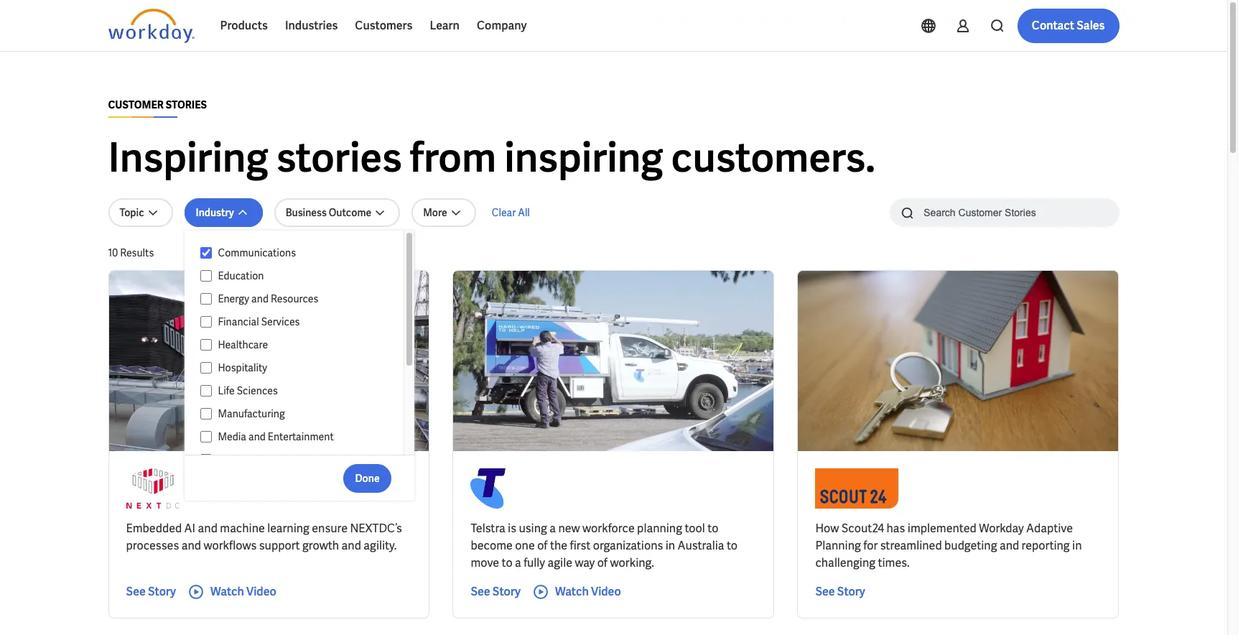 Task type: describe. For each thing, give the bounding box(es) containing it.
machine
[[220, 521, 265, 536]]

see story link for telstra is using a new workforce planning tool to become one of the first organizations in australia to move to a fully agile way of working.
[[471, 583, 521, 601]]

telstra
[[471, 521, 506, 536]]

watch for support
[[211, 584, 244, 599]]

implemented
[[908, 521, 977, 536]]

see for embedded ai and machine learning ensure nextdc's processes and workflows support growth and agility.
[[126, 584, 146, 599]]

and inside 'link'
[[249, 430, 266, 443]]

media
[[218, 430, 246, 443]]

telstra corporation limited image
[[471, 468, 506, 509]]

inspiring stories from inspiring customers.
[[108, 131, 876, 184]]

manufacturing link
[[212, 405, 390, 422]]

done
[[355, 472, 380, 485]]

planning
[[637, 521, 683, 536]]

australia
[[678, 538, 725, 553]]

reporting
[[1022, 538, 1070, 553]]

life sciences
[[218, 384, 278, 397]]

budgeting
[[945, 538, 998, 553]]

first
[[570, 538, 591, 553]]

clear all
[[492, 206, 530, 219]]

agile
[[548, 555, 573, 570]]

way
[[575, 555, 595, 570]]

financial services
[[218, 315, 300, 328]]

ai
[[184, 521, 196, 536]]

contact
[[1032, 18, 1075, 33]]

inspiring
[[108, 131, 268, 184]]

resources
[[271, 292, 319, 305]]

telstra is using a new workforce planning tool to become one of the first organizations in australia to move to a fully agile way of working.
[[471, 521, 738, 570]]

and down ai
[[182, 538, 201, 553]]

agility.
[[364, 538, 397, 553]]

for
[[864, 538, 878, 553]]

energy and resources
[[218, 292, 319, 305]]

business outcome button
[[274, 198, 400, 227]]

one
[[515, 538, 535, 553]]

how
[[816, 521, 839, 536]]

story for embedded ai and machine learning ensure nextdc's processes and workflows support growth and agility.
[[148, 584, 176, 599]]

10
[[108, 246, 118, 259]]

healthcare
[[218, 338, 268, 351]]

challenging
[[816, 555, 876, 570]]

clear all button
[[488, 198, 534, 227]]

has
[[887, 521, 906, 536]]

watch video for one
[[555, 584, 621, 599]]

outcome
[[329, 206, 372, 219]]

3 see from the left
[[816, 584, 835, 599]]

using
[[519, 521, 547, 536]]

more
[[423, 206, 447, 219]]

stories
[[166, 98, 207, 111]]

processes
[[126, 538, 179, 553]]

financial
[[218, 315, 259, 328]]

1 horizontal spatial of
[[598, 555, 608, 570]]

industries
[[285, 18, 338, 33]]

life sciences link
[[212, 382, 390, 399]]

topic button
[[108, 198, 173, 227]]

see story for telstra is using a new workforce planning tool to become one of the first organizations in australia to move to a fully agile way of working.
[[471, 584, 521, 599]]

story for telstra is using a new workforce planning tool to become one of the first organizations in australia to move to a fully agile way of working.
[[493, 584, 521, 599]]

stories
[[276, 131, 402, 184]]

0 vertical spatial of
[[538, 538, 548, 553]]

entertainment
[[268, 430, 334, 443]]

embedded ai and machine learning ensure nextdc's processes and workflows support growth and agility.
[[126, 521, 402, 553]]

tool
[[685, 521, 705, 536]]

planning
[[816, 538, 861, 553]]

how scout24 has implemented workday adaptive planning for streamlined budgeting and reporting in challenging times.
[[816, 521, 1082, 570]]

working.
[[610, 555, 655, 570]]

energy
[[218, 292, 249, 305]]

healthcare link
[[212, 336, 390, 354]]

financial services link
[[212, 313, 390, 331]]

see for telstra is using a new workforce planning tool to become one of the first organizations in australia to move to a fully agile way of working.
[[471, 584, 491, 599]]

learn
[[430, 18, 460, 33]]

become
[[471, 538, 513, 553]]

scout24 ag image
[[816, 468, 899, 509]]

ensure
[[312, 521, 348, 536]]

10 results
[[108, 246, 154, 259]]

scout24
[[842, 521, 885, 536]]

more button
[[412, 198, 476, 227]]

learning
[[267, 521, 310, 536]]

fully
[[524, 555, 545, 570]]

life
[[218, 384, 235, 397]]

industries button
[[277, 9, 347, 43]]

industry
[[196, 206, 234, 219]]

2 horizontal spatial to
[[727, 538, 738, 553]]

customer stories
[[108, 98, 207, 111]]

customers.
[[671, 131, 876, 184]]



Task type: locate. For each thing, give the bounding box(es) containing it.
3 see story link from the left
[[816, 583, 866, 601]]

see story link down challenging
[[816, 583, 866, 601]]

see story link for embedded ai and machine learning ensure nextdc's processes and workflows support growth and agility.
[[126, 583, 176, 601]]

2 horizontal spatial see story link
[[816, 583, 866, 601]]

workflows
[[204, 538, 257, 553]]

Search Customer Stories text field
[[916, 200, 1092, 225]]

inspiring
[[505, 131, 663, 184]]

2 horizontal spatial see story
[[816, 584, 866, 599]]

video down support
[[246, 584, 276, 599]]

done button
[[344, 464, 391, 493]]

0 horizontal spatial see
[[126, 584, 146, 599]]

from
[[410, 131, 497, 184]]

1 horizontal spatial see story link
[[471, 583, 521, 601]]

results
[[120, 246, 154, 259]]

media and entertainment
[[218, 430, 334, 443]]

see story link down processes
[[126, 583, 176, 601]]

education
[[218, 269, 264, 282]]

in inside how scout24 has implemented workday adaptive planning for streamlined budgeting and reporting in challenging times.
[[1073, 538, 1082, 553]]

watch video for support
[[211, 584, 276, 599]]

3 see story from the left
[[816, 584, 866, 599]]

2 vertical spatial to
[[502, 555, 513, 570]]

1 see story link from the left
[[126, 583, 176, 601]]

1 vertical spatial of
[[598, 555, 608, 570]]

0 horizontal spatial a
[[515, 555, 522, 570]]

see down processes
[[126, 584, 146, 599]]

2 watch video from the left
[[555, 584, 621, 599]]

services
[[261, 315, 300, 328]]

1 horizontal spatial watch
[[555, 584, 589, 599]]

watch video down way
[[555, 584, 621, 599]]

1 horizontal spatial watch video link
[[532, 583, 621, 601]]

0 horizontal spatial see story
[[126, 584, 176, 599]]

2 horizontal spatial see
[[816, 584, 835, 599]]

see story for embedded ai and machine learning ensure nextdc's processes and workflows support growth and agility.
[[126, 584, 176, 599]]

company
[[477, 18, 527, 33]]

business
[[286, 206, 327, 219]]

2 horizontal spatial story
[[838, 584, 866, 599]]

watch video down workflows
[[211, 584, 276, 599]]

and up "financial services"
[[252, 292, 269, 305]]

contact sales link
[[1018, 9, 1120, 43]]

watch video link down way
[[532, 583, 621, 601]]

all
[[518, 206, 530, 219]]

organizations
[[593, 538, 663, 553]]

in right the reporting
[[1073, 538, 1082, 553]]

story down challenging
[[838, 584, 866, 599]]

2 watch video link from the left
[[532, 583, 621, 601]]

0 horizontal spatial to
[[502, 555, 513, 570]]

1 in from the left
[[666, 538, 676, 553]]

customer
[[108, 98, 164, 111]]

the
[[550, 538, 568, 553]]

1 story from the left
[[148, 584, 176, 599]]

2 in from the left
[[1073, 538, 1082, 553]]

company button
[[468, 9, 536, 43]]

and down manufacturing
[[249, 430, 266, 443]]

1 horizontal spatial to
[[708, 521, 719, 536]]

video for learning
[[246, 584, 276, 599]]

see down challenging
[[816, 584, 835, 599]]

sciences
[[237, 384, 278, 397]]

None checkbox
[[200, 292, 212, 305], [200, 315, 212, 328], [200, 338, 212, 351], [200, 407, 212, 420], [200, 453, 212, 466], [200, 292, 212, 305], [200, 315, 212, 328], [200, 338, 212, 351], [200, 407, 212, 420], [200, 453, 212, 466]]

and right ai
[[198, 521, 218, 536]]

1 horizontal spatial in
[[1073, 538, 1082, 553]]

embedded
[[126, 521, 182, 536]]

1 see from the left
[[126, 584, 146, 599]]

to right 'move'
[[502, 555, 513, 570]]

1 horizontal spatial a
[[550, 521, 556, 536]]

of right way
[[598, 555, 608, 570]]

business outcome
[[286, 206, 372, 219]]

1 horizontal spatial see
[[471, 584, 491, 599]]

0 horizontal spatial watch video
[[211, 584, 276, 599]]

is
[[508, 521, 517, 536]]

nonprofit link
[[212, 451, 390, 468]]

see story down 'move'
[[471, 584, 521, 599]]

1 watch from the left
[[211, 584, 244, 599]]

2 story from the left
[[493, 584, 521, 599]]

watch video link
[[188, 583, 276, 601], [532, 583, 621, 601]]

customers button
[[347, 9, 421, 43]]

customers
[[355, 18, 413, 33]]

2 watch from the left
[[555, 584, 589, 599]]

watch for one
[[555, 584, 589, 599]]

move
[[471, 555, 499, 570]]

new
[[559, 521, 580, 536]]

0 vertical spatial a
[[550, 521, 556, 536]]

video down way
[[591, 584, 621, 599]]

story down 'move'
[[493, 584, 521, 599]]

2 see from the left
[[471, 584, 491, 599]]

1 horizontal spatial video
[[591, 584, 621, 599]]

in down planning
[[666, 538, 676, 553]]

communications link
[[212, 244, 390, 262]]

3 story from the left
[[838, 584, 866, 599]]

0 horizontal spatial video
[[246, 584, 276, 599]]

and down ensure
[[342, 538, 361, 553]]

0 horizontal spatial in
[[666, 538, 676, 553]]

1 horizontal spatial story
[[493, 584, 521, 599]]

topic
[[120, 206, 144, 219]]

2 see story link from the left
[[471, 583, 521, 601]]

a left new
[[550, 521, 556, 536]]

1 horizontal spatial watch video
[[555, 584, 621, 599]]

education link
[[212, 267, 390, 285]]

manufacturing
[[218, 407, 285, 420]]

1 video from the left
[[246, 584, 276, 599]]

hospitality link
[[212, 359, 390, 377]]

1 watch video from the left
[[211, 584, 276, 599]]

0 horizontal spatial see story link
[[126, 583, 176, 601]]

nextdc's
[[350, 521, 402, 536]]

0 vertical spatial to
[[708, 521, 719, 536]]

story
[[148, 584, 176, 599], [493, 584, 521, 599], [838, 584, 866, 599]]

in
[[666, 538, 676, 553], [1073, 538, 1082, 553]]

1 watch video link from the left
[[188, 583, 276, 601]]

video
[[246, 584, 276, 599], [591, 584, 621, 599]]

watch down agile
[[555, 584, 589, 599]]

in inside telstra is using a new workforce planning tool to become one of the first organizations in australia to move to a fully agile way of working.
[[666, 538, 676, 553]]

2 see story from the left
[[471, 584, 521, 599]]

1 horizontal spatial see story
[[471, 584, 521, 599]]

1 vertical spatial a
[[515, 555, 522, 570]]

see story link down 'move'
[[471, 583, 521, 601]]

2 video from the left
[[591, 584, 621, 599]]

hospitality
[[218, 361, 267, 374]]

to right australia
[[727, 538, 738, 553]]

watch video link for support
[[188, 583, 276, 601]]

watch video link down workflows
[[188, 583, 276, 601]]

0 horizontal spatial story
[[148, 584, 176, 599]]

energy and resources link
[[212, 290, 390, 308]]

communications
[[218, 246, 296, 259]]

products button
[[212, 9, 277, 43]]

watch video link for one
[[532, 583, 621, 601]]

streamlined
[[881, 538, 942, 553]]

0 horizontal spatial of
[[538, 538, 548, 553]]

1 see story from the left
[[126, 584, 176, 599]]

support
[[259, 538, 300, 553]]

None checkbox
[[200, 246, 212, 259], [200, 269, 212, 282], [200, 361, 212, 374], [200, 384, 212, 397], [200, 430, 212, 443], [200, 246, 212, 259], [200, 269, 212, 282], [200, 361, 212, 374], [200, 384, 212, 397], [200, 430, 212, 443]]

nonprofit
[[218, 453, 262, 466]]

video for new
[[591, 584, 621, 599]]

see story down processes
[[126, 584, 176, 599]]

to right "tool"
[[708, 521, 719, 536]]

and down workday
[[1000, 538, 1020, 553]]

times.
[[878, 555, 910, 570]]

media and entertainment link
[[212, 428, 390, 445]]

story down processes
[[148, 584, 176, 599]]

growth
[[303, 538, 339, 553]]

0 horizontal spatial watch
[[211, 584, 244, 599]]

clear
[[492, 206, 516, 219]]

and
[[252, 292, 269, 305], [249, 430, 266, 443], [198, 521, 218, 536], [182, 538, 201, 553], [342, 538, 361, 553], [1000, 538, 1020, 553]]

learn button
[[421, 9, 468, 43]]

go to the homepage image
[[108, 9, 194, 43]]

0 horizontal spatial watch video link
[[188, 583, 276, 601]]

a left fully
[[515, 555, 522, 570]]

see down 'move'
[[471, 584, 491, 599]]

nextdc limited image
[[126, 468, 180, 509]]

adaptive
[[1027, 521, 1073, 536]]

see story link
[[126, 583, 176, 601], [471, 583, 521, 601], [816, 583, 866, 601]]

workday
[[979, 521, 1024, 536]]

industry button
[[184, 198, 263, 227]]

watch
[[211, 584, 244, 599], [555, 584, 589, 599]]

contact sales
[[1032, 18, 1105, 33]]

of
[[538, 538, 548, 553], [598, 555, 608, 570]]

and inside how scout24 has implemented workday adaptive planning for streamlined budgeting and reporting in challenging times.
[[1000, 538, 1020, 553]]

products
[[220, 18, 268, 33]]

1 vertical spatial to
[[727, 538, 738, 553]]

see story down challenging
[[816, 584, 866, 599]]

workforce
[[583, 521, 635, 536]]

watch down workflows
[[211, 584, 244, 599]]

of left the
[[538, 538, 548, 553]]



Task type: vqa. For each thing, say whether or not it's contained in the screenshot.
topmost the Customer
no



